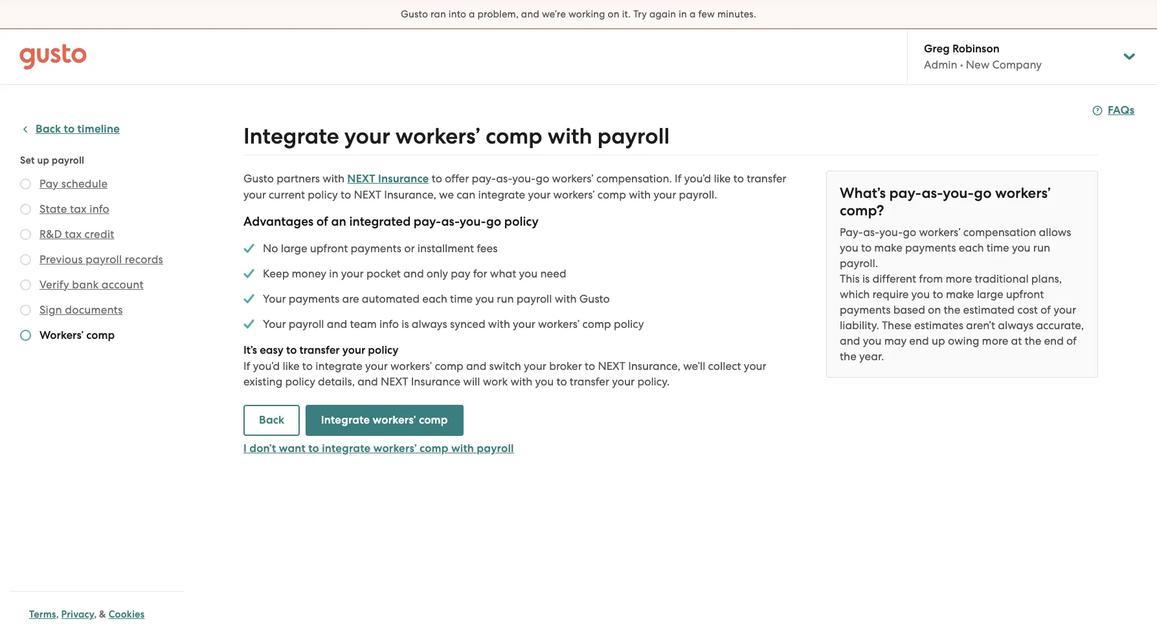 Task type: vqa. For each thing, say whether or not it's contained in the screenshot.
LIKE inside to offer pay-as-you-go workers' compensation. if you'd like to transfer your current policy to next insurance, we can integrate your workers' comp with your payroll.
yes



Task type: describe. For each thing, give the bounding box(es) containing it.
0 horizontal spatial make
[[874, 242, 903, 254]]

next inside to offer pay-as-you-go workers' compensation. if you'd like to transfer your current policy to next insurance, we can integrate your workers' comp with your payroll.
[[354, 188, 381, 201]]

2 a from the left
[[690, 8, 696, 20]]

we'll
[[683, 360, 705, 373]]

team
[[350, 318, 377, 331]]

in inside list
[[329, 267, 338, 280]]

2 end from the left
[[1044, 335, 1064, 348]]

run inside what's pay-as-you-go workers' comp? pay-as-you-go workers' compensation allows you to make payments each time you run payroll. this is different from more traditional plans, which require you to make large upfront payments based on the estimated cost of your liability. these estimates aren't always accurate, and you may end up owing more at the end of the year.
[[1033, 242, 1050, 254]]

on inside what's pay-as-you-go workers' comp? pay-as-you-go workers' compensation allows you to make payments each time you run payroll. this is different from more traditional plans, which require you to make large upfront payments based on the estimated cost of your liability. these estimates aren't always accurate, and you may end up owing more at the end of the year.
[[928, 304, 941, 317]]

verify bank account
[[40, 278, 144, 291]]

your payments are automated each time you run payroll with gusto
[[263, 293, 610, 306]]

list containing no large upfront payments or installment fees
[[243, 241, 807, 332]]

problem,
[[478, 8, 519, 20]]

sign
[[40, 304, 62, 317]]

like inside to offer pay-as-you-go workers' compensation. if you'd like to transfer your current policy to next insurance, we can integrate your workers' comp with your payroll.
[[714, 172, 731, 185]]

sign documents
[[40, 304, 123, 317]]

time inside what's pay-as-you-go workers' comp? pay-as-you-go workers' compensation allows you to make payments each time you run payroll. this is different from more traditional plans, which require you to make large upfront payments based on the estimated cost of your liability. these estimates aren't always accurate, and you may end up owing more at the end of the year.
[[987, 242, 1009, 254]]

2 vertical spatial transfer
[[570, 376, 609, 389]]

will
[[463, 376, 480, 389]]

back button
[[243, 405, 300, 436]]

current
[[269, 188, 305, 201]]

new
[[966, 58, 990, 71]]

you'd inside it's easy to transfer your policy if you'd like to integrate your workers' comp and switch your broker to next insurance, we'll collect your existing policy details, and next insurance will work with you to transfer your policy.
[[253, 360, 280, 373]]

your payroll and team info is always synced with your workers' comp policy
[[263, 318, 644, 331]]

back for back to timeline
[[36, 122, 61, 136]]

terms link
[[29, 609, 56, 621]]

integrate for integrate workers' comp
[[321, 414, 370, 427]]

0 vertical spatial up
[[37, 155, 49, 166]]

offer
[[445, 172, 469, 185]]

previous payroll records button
[[40, 252, 163, 267]]

•
[[960, 58, 963, 71]]

with inside gusto partners with next insurance
[[323, 172, 345, 185]]

i
[[243, 442, 247, 456]]

again
[[649, 8, 676, 20]]

you down compensation at the top right of page
[[1012, 242, 1031, 254]]

you- inside to offer pay-as-you-go workers' compensation. if you'd like to transfer your current policy to next insurance, we can integrate your workers' comp with your payroll.
[[512, 172, 536, 185]]

what's pay-as-you-go workers' comp? pay-as-you-go workers' compensation allows you to make payments each time you run payroll. this is different from more traditional plans, which require you to make large upfront payments based on the estimated cost of your liability. these estimates aren't always accurate, and you may end up owing more at the end of the year.
[[840, 185, 1084, 363]]

previous
[[40, 253, 83, 266]]

are
[[342, 293, 359, 306]]

workers' inside it's easy to transfer your policy if you'd like to integrate your workers' comp and switch your broker to next insurance, we'll collect your existing policy details, and next insurance will work with you to transfer your policy.
[[391, 360, 432, 373]]

you down pay-
[[840, 242, 859, 254]]

large inside what's pay-as-you-go workers' comp? pay-as-you-go workers' compensation allows you to make payments each time you run payroll. this is different from more traditional plans, which require you to make large upfront payments based on the estimated cost of your liability. these estimates aren't always accurate, and you may end up owing more at the end of the year.
[[977, 288, 1003, 301]]

no
[[263, 242, 278, 255]]

and left the we're
[[521, 8, 539, 20]]

comp inside to offer pay-as-you-go workers' compensation. if you'd like to transfer your current policy to next insurance, we can integrate your workers' comp with your payroll.
[[598, 188, 626, 201]]

an
[[331, 214, 346, 229]]

home image
[[19, 44, 87, 70]]

compensation
[[963, 226, 1036, 239]]

1 vertical spatial more
[[982, 335, 1009, 348]]

it's
[[243, 344, 257, 357]]

estimates
[[914, 319, 964, 332]]

keep
[[263, 267, 289, 280]]

set up payroll
[[20, 155, 84, 166]]

go inside to offer pay-as-you-go workers' compensation. if you'd like to transfer your current policy to next insurance, we can integrate your workers' comp with your payroll.
[[536, 172, 549, 185]]

next right broker
[[598, 360, 626, 373]]

terms , privacy , & cookies
[[29, 609, 145, 621]]

terms
[[29, 609, 56, 621]]

from
[[919, 273, 943, 286]]

don't
[[249, 442, 276, 456]]

your for your payments are automated each time you run payroll with gusto
[[263, 293, 286, 306]]

set
[[20, 155, 35, 166]]

integrate inside button
[[322, 442, 371, 456]]

no large upfront payments or installment fees
[[263, 242, 498, 255]]

0 vertical spatial more
[[946, 273, 972, 286]]

we
[[439, 188, 454, 201]]

can
[[457, 188, 476, 201]]

check image left verify
[[20, 280, 31, 291]]

1 a from the left
[[469, 8, 475, 20]]

state
[[40, 203, 67, 216]]

time inside list
[[450, 293, 473, 306]]

records
[[125, 253, 163, 266]]

integrate inside to offer pay-as-you-go workers' compensation. if you'd like to transfer your current policy to next insurance, we can integrate your workers' comp with your payroll.
[[478, 188, 525, 201]]

cost
[[1017, 304, 1038, 317]]

we're
[[542, 8, 566, 20]]

comp?
[[840, 202, 884, 220]]

your for your payroll and team info is always synced with your workers' comp policy
[[263, 318, 286, 331]]

payroll inside button
[[477, 442, 514, 456]]

estimated
[[963, 304, 1015, 317]]

gusto for next
[[243, 172, 274, 185]]

collect
[[708, 360, 741, 373]]

check image up it's
[[243, 291, 254, 307]]

working
[[569, 8, 605, 20]]

always inside what's pay-as-you-go workers' comp? pay-as-you-go workers' compensation allows you to make payments each time you run payroll. this is different from more traditional plans, which require you to make large upfront payments based on the estimated cost of your liability. these estimates aren't always accurate, and you may end up owing more at the end of the year.
[[998, 319, 1034, 332]]

check image left workers'
[[20, 330, 31, 341]]

is inside list
[[402, 318, 409, 331]]

admin
[[924, 58, 957, 71]]

privacy link
[[61, 609, 94, 621]]

payments up pocket
[[351, 242, 402, 255]]

policy inside list
[[614, 318, 644, 331]]

0 vertical spatial insurance
[[378, 172, 429, 186]]

want
[[279, 442, 306, 456]]

compensation.
[[596, 172, 672, 185]]

each inside what's pay-as-you-go workers' comp? pay-as-you-go workers' compensation allows you to make payments each time you run payroll. this is different from more traditional plans, which require you to make large upfront payments based on the estimated cost of your liability. these estimates aren't always accurate, and you may end up owing more at the end of the year.
[[959, 242, 984, 254]]

workers'
[[40, 329, 84, 343]]

pay-
[[840, 226, 863, 239]]

minutes.
[[718, 8, 756, 20]]

require
[[873, 288, 909, 301]]

liability.
[[840, 319, 879, 332]]

fees
[[477, 242, 498, 255]]

it's easy to transfer your policy if you'd like to integrate your workers' comp and switch your broker to next insurance, we'll collect your existing policy details, and next insurance will work with you to transfer your policy.
[[243, 344, 767, 389]]

info inside button
[[90, 203, 109, 216]]

gusto for a
[[401, 8, 428, 20]]

and left only
[[404, 267, 424, 280]]

check image left previous at the top of page
[[20, 254, 31, 266]]

i don't want to integrate workers' comp with payroll
[[243, 442, 514, 456]]

pocket
[[366, 267, 401, 280]]

you inside it's easy to transfer your policy if you'd like to integrate your workers' comp and switch your broker to next insurance, we'll collect your existing policy details, and next insurance will work with you to transfer your policy.
[[535, 376, 554, 389]]

greg
[[924, 42, 950, 56]]

check image left sign
[[20, 305, 31, 316]]

these
[[882, 319, 912, 332]]

r&d tax credit
[[40, 228, 114, 241]]

2 vertical spatial of
[[1067, 335, 1077, 348]]

robinson
[[953, 42, 1000, 56]]

1 end from the left
[[909, 335, 929, 348]]

payroll. inside to offer pay-as-you-go workers' compensation. if you'd like to transfer your current policy to next insurance, we can integrate your workers' comp with your payroll.
[[679, 188, 717, 201]]

payments down the money
[[289, 293, 340, 306]]

faqs
[[1108, 104, 1135, 117]]

different
[[873, 273, 916, 286]]

or
[[404, 242, 415, 255]]

integrate inside it's easy to transfer your policy if you'd like to integrate your workers' comp and switch your broker to next insurance, we'll collect your existing policy details, and next insurance will work with you to transfer your policy.
[[315, 360, 363, 373]]

your inside what's pay-as-you-go workers' comp? pay-as-you-go workers' compensation allows you to make payments each time you run payroll. this is different from more traditional plans, which require you to make large upfront payments based on the estimated cost of your liability. these estimates aren't always accurate, and you may end up owing more at the end of the year.
[[1054, 304, 1076, 317]]

installment
[[418, 242, 474, 255]]

with inside to offer pay-as-you-go workers' compensation. if you'd like to transfer your current policy to next insurance, we can integrate your workers' comp with your payroll.
[[629, 188, 651, 201]]

privacy
[[61, 609, 94, 621]]

each inside list
[[422, 293, 447, 306]]

policy inside to offer pay-as-you-go workers' compensation. if you'd like to transfer your current policy to next insurance, we can integrate your workers' comp with your payroll.
[[308, 188, 338, 201]]

0 vertical spatial upfront
[[310, 242, 348, 255]]

at
[[1011, 335, 1022, 348]]

state tax info
[[40, 203, 109, 216]]

easy
[[260, 344, 284, 357]]

switch
[[489, 360, 521, 373]]

0 horizontal spatial pay-
[[414, 214, 441, 229]]

sign documents button
[[40, 302, 123, 318]]

tax for credit
[[65, 228, 82, 241]]

it.
[[622, 8, 631, 20]]

you down from on the top
[[912, 288, 930, 301]]

large inside list
[[281, 242, 307, 255]]

based
[[893, 304, 925, 317]]

check image left keep
[[243, 266, 254, 282]]

0 vertical spatial of
[[317, 214, 328, 229]]

1 , from the left
[[56, 609, 59, 621]]

pay- inside what's pay-as-you-go workers' comp? pay-as-you-go workers' compensation allows you to make payments each time you run payroll. this is different from more traditional plans, which require you to make large upfront payments based on the estimated cost of your liability. these estimates aren't always accurate, and you may end up owing more at the end of the year.
[[889, 185, 922, 202]]

workers' inside list
[[538, 318, 580, 331]]

traditional
[[975, 273, 1029, 286]]

check image left r&d
[[20, 229, 31, 240]]

as- inside to offer pay-as-you-go workers' compensation. if you'd like to transfer your current policy to next insurance, we can integrate your workers' comp with your payroll.
[[496, 172, 512, 185]]

documents
[[65, 304, 123, 317]]

2 vertical spatial the
[[840, 350, 857, 363]]



Task type: locate. For each thing, give the bounding box(es) containing it.
go
[[536, 172, 549, 185], [974, 185, 992, 202], [486, 214, 501, 229], [903, 226, 916, 239]]

0 horizontal spatial like
[[283, 360, 300, 373]]

like inside it's easy to transfer your policy if you'd like to integrate your workers' comp and switch your broker to next insurance, we'll collect your existing policy details, and next insurance will work with you to transfer your policy.
[[283, 360, 300, 373]]

each down only
[[422, 293, 447, 306]]

insurance, down next insurance popup button on the left of page
[[384, 188, 436, 201]]

back for back
[[259, 414, 285, 427]]

owing
[[948, 335, 979, 348]]

what's
[[840, 185, 886, 202]]

info down automated
[[380, 318, 399, 331]]

1 vertical spatial transfer
[[299, 344, 340, 357]]

1 vertical spatial you'd
[[253, 360, 280, 373]]

0 vertical spatial time
[[987, 242, 1009, 254]]

1 vertical spatial payroll.
[[840, 257, 878, 270]]

if inside to offer pay-as-you-go workers' compensation. if you'd like to transfer your current policy to next insurance, we can integrate your workers' comp with your payroll.
[[675, 172, 682, 185]]

and left team
[[327, 318, 347, 331]]

check image
[[20, 204, 31, 215], [20, 254, 31, 266], [243, 266, 254, 282], [243, 291, 254, 307]]

next up integrate workers' comp
[[381, 376, 408, 389]]

run inside list
[[497, 293, 514, 306]]

on
[[608, 8, 620, 20], [928, 304, 941, 317]]

1 horizontal spatial gusto
[[401, 8, 428, 20]]

comp inside it's easy to transfer your policy if you'd like to integrate your workers' comp and switch your broker to next insurance, we'll collect your existing policy details, and next insurance will work with you to transfer your policy.
[[435, 360, 463, 373]]

back inside button
[[259, 414, 285, 427]]

aren't
[[966, 319, 995, 332]]

0 horizontal spatial upfront
[[310, 242, 348, 255]]

automated
[[362, 293, 420, 306]]

r&d tax credit button
[[40, 227, 114, 242]]

insurance, inside to offer pay-as-you-go workers' compensation. if you'd like to transfer your current policy to next insurance, we can integrate your workers' comp with your payroll.
[[384, 188, 436, 201]]

1 vertical spatial make
[[946, 288, 974, 301]]

time
[[987, 242, 1009, 254], [450, 293, 473, 306]]

and up will on the bottom left of the page
[[466, 360, 487, 373]]

1 horizontal spatial up
[[932, 335, 945, 348]]

1 vertical spatial the
[[1025, 335, 1042, 348]]

of down accurate,
[[1067, 335, 1077, 348]]

what
[[490, 267, 516, 280]]

0 horizontal spatial the
[[840, 350, 857, 363]]

1 horizontal spatial back
[[259, 414, 285, 427]]

info inside list
[[380, 318, 399, 331]]

more right from on the top
[[946, 273, 972, 286]]

always up at
[[998, 319, 1034, 332]]

integrate inside button
[[321, 414, 370, 427]]

0 horizontal spatial of
[[317, 214, 328, 229]]

company
[[992, 58, 1042, 71]]

time down pay
[[450, 293, 473, 306]]

you left the need
[[519, 267, 538, 280]]

0 horizontal spatial time
[[450, 293, 473, 306]]

1 vertical spatial of
[[1041, 304, 1051, 317]]

partners
[[277, 172, 320, 185]]

upfront up cost
[[1006, 288, 1044, 301]]

up inside what's pay-as-you-go workers' comp? pay-as-you-go workers' compensation allows you to make payments each time you run payroll. this is different from more traditional plans, which require you to make large upfront payments based on the estimated cost of your liability. these estimates aren't always accurate, and you may end up owing more at the end of the year.
[[932, 335, 945, 348]]

and inside what's pay-as-you-go workers' comp? pay-as-you-go workers' compensation allows you to make payments each time you run payroll. this is different from more traditional plans, which require you to make large upfront payments based on the estimated cost of your liability. these estimates aren't always accurate, and you may end up owing more at the end of the year.
[[840, 335, 860, 348]]

details,
[[318, 376, 355, 389]]

try
[[633, 8, 647, 20]]

1 horizontal spatial like
[[714, 172, 731, 185]]

policy down team
[[368, 344, 398, 357]]

2 horizontal spatial of
[[1067, 335, 1077, 348]]

2 , from the left
[[94, 609, 97, 621]]

0 vertical spatial run
[[1033, 242, 1050, 254]]

payments
[[905, 242, 956, 254], [351, 242, 402, 255], [289, 293, 340, 306], [840, 304, 891, 317]]

1 vertical spatial like
[[283, 360, 300, 373]]

in right the money
[[329, 267, 338, 280]]

existing
[[243, 376, 282, 389]]

2 your from the top
[[263, 318, 286, 331]]

end
[[909, 335, 929, 348], [1044, 335, 1064, 348]]

0 horizontal spatial a
[[469, 8, 475, 20]]

0 horizontal spatial up
[[37, 155, 49, 166]]

1 vertical spatial info
[[380, 318, 399, 331]]

each
[[959, 242, 984, 254], [422, 293, 447, 306]]

large
[[281, 242, 307, 255], [977, 288, 1003, 301]]

0 vertical spatial gusto
[[401, 8, 428, 20]]

1 vertical spatial back
[[259, 414, 285, 427]]

comp inside "list"
[[86, 329, 115, 343]]

0 vertical spatial the
[[944, 304, 961, 317]]

1 vertical spatial each
[[422, 293, 447, 306]]

integrate workers' comp button
[[305, 405, 463, 436]]

1 horizontal spatial on
[[928, 304, 941, 317]]

insurance left will on the bottom left of the page
[[411, 376, 461, 389]]

0 vertical spatial on
[[608, 8, 620, 20]]

payments up liability. on the right
[[840, 304, 891, 317]]

insurance, inside it's easy to transfer your policy if you'd like to integrate your workers' comp and switch your broker to next insurance, we'll collect your existing policy details, and next insurance will work with you to transfer your policy.
[[628, 360, 681, 373]]

if inside it's easy to transfer your policy if you'd like to integrate your workers' comp and switch your broker to next insurance, we'll collect your existing policy details, and next insurance will work with you to transfer your policy.
[[243, 360, 250, 373]]

2 horizontal spatial transfer
[[747, 172, 786, 185]]

integrate your workers' comp with payroll
[[243, 123, 670, 150]]

, left privacy link
[[56, 609, 59, 621]]

policy down gusto partners with next insurance at left top
[[308, 188, 338, 201]]

2 vertical spatial integrate
[[322, 442, 371, 456]]

previous payroll records
[[40, 253, 163, 266]]

on up estimates
[[928, 304, 941, 317]]

the up estimates
[[944, 304, 961, 317]]

0 vertical spatial back
[[36, 122, 61, 136]]

integrate down details,
[[321, 414, 370, 427]]

0 vertical spatial transfer
[[747, 172, 786, 185]]

bank
[[72, 278, 99, 291]]

pay schedule button
[[40, 176, 108, 192]]

list
[[243, 241, 807, 332]]

with inside button
[[451, 442, 474, 456]]

the right at
[[1025, 335, 1042, 348]]

0 horizontal spatial in
[[329, 267, 338, 280]]

money
[[292, 267, 326, 280]]

make up estimated
[[946, 288, 974, 301]]

schedule
[[61, 177, 108, 190]]

more down "aren't"
[[982, 335, 1009, 348]]

end down accurate,
[[1044, 335, 1064, 348]]

pay
[[451, 267, 471, 280]]

workers' comp
[[40, 329, 115, 343]]

0 horizontal spatial end
[[909, 335, 929, 348]]

0 horizontal spatial each
[[422, 293, 447, 306]]

1 horizontal spatial large
[[977, 288, 1003, 301]]

into
[[449, 8, 466, 20]]

make up the different
[[874, 242, 903, 254]]

0 vertical spatial if
[[675, 172, 682, 185]]

1 vertical spatial tax
[[65, 228, 82, 241]]

1 horizontal spatial in
[[679, 8, 687, 20]]

1 horizontal spatial you'd
[[684, 172, 711, 185]]

policy left details,
[[285, 376, 315, 389]]

1 horizontal spatial more
[[982, 335, 1009, 348]]

1 horizontal spatial if
[[675, 172, 682, 185]]

,
[[56, 609, 59, 621], [94, 609, 97, 621]]

0 horizontal spatial insurance,
[[384, 188, 436, 201]]

0 horizontal spatial if
[[243, 360, 250, 373]]

check image
[[20, 179, 31, 190], [20, 229, 31, 240], [243, 241, 254, 256], [20, 280, 31, 291], [20, 305, 31, 316], [243, 317, 254, 332], [20, 330, 31, 341]]

few
[[698, 8, 715, 20]]

i don't want to integrate workers' comp with payroll button
[[243, 436, 514, 457]]

1 vertical spatial insurance,
[[628, 360, 681, 373]]

you down for
[[476, 293, 494, 306]]

faqs button
[[1092, 103, 1135, 119]]

0 vertical spatial your
[[263, 293, 286, 306]]

if right the compensation.
[[675, 172, 682, 185]]

and right details,
[[358, 376, 378, 389]]

next
[[347, 172, 375, 186], [354, 188, 381, 201], [598, 360, 626, 373], [381, 376, 408, 389]]

1 vertical spatial your
[[263, 318, 286, 331]]

end right may
[[909, 335, 929, 348]]

pay- up can in the left of the page
[[472, 172, 496, 185]]

1 vertical spatial run
[[497, 293, 514, 306]]

credit
[[85, 228, 114, 241]]

with inside it's easy to transfer your policy if you'd like to integrate your workers' comp and switch your broker to next insurance, we'll collect your existing policy details, and next insurance will work with you to transfer your policy.
[[511, 376, 533, 389]]

payments up from on the top
[[905, 242, 956, 254]]

check image left no
[[243, 241, 254, 256]]

1 vertical spatial integrate
[[321, 414, 370, 427]]

integrate for integrate your workers' comp with payroll
[[243, 123, 339, 150]]

0 vertical spatial tax
[[70, 203, 87, 216]]

upfront down an
[[310, 242, 348, 255]]

1 horizontal spatial make
[[946, 288, 974, 301]]

info up credit
[[90, 203, 109, 216]]

insurance inside it's easy to transfer your policy if you'd like to integrate your workers' comp and switch your broker to next insurance, we'll collect your existing policy details, and next insurance will work with you to transfer your policy.
[[411, 376, 461, 389]]

workers' comp list
[[20, 176, 179, 346]]

check image left the state
[[20, 204, 31, 215]]

0 horizontal spatial ,
[[56, 609, 59, 621]]

payroll.
[[679, 188, 717, 201], [840, 257, 878, 270]]

allows
[[1039, 226, 1071, 239]]

with
[[548, 123, 592, 150], [323, 172, 345, 185], [629, 188, 651, 201], [555, 293, 577, 306], [488, 318, 510, 331], [511, 376, 533, 389], [451, 442, 474, 456]]

your down keep
[[263, 293, 286, 306]]

plans,
[[1031, 273, 1062, 286]]

0 vertical spatial is
[[862, 273, 870, 286]]

insurance, up 'policy.'
[[628, 360, 681, 373]]

0 vertical spatial integrate
[[243, 123, 339, 150]]

upfront
[[310, 242, 348, 255], [1006, 288, 1044, 301]]

integrate right can in the left of the page
[[478, 188, 525, 201]]

2 horizontal spatial the
[[1025, 335, 1042, 348]]

1 horizontal spatial transfer
[[570, 376, 609, 389]]

and
[[521, 8, 539, 20], [404, 267, 424, 280], [327, 318, 347, 331], [840, 335, 860, 348], [466, 360, 487, 373], [358, 376, 378, 389]]

make
[[874, 242, 903, 254], [946, 288, 974, 301]]

always
[[412, 318, 447, 331], [998, 319, 1034, 332]]

if down it's
[[243, 360, 250, 373]]

you down broker
[[535, 376, 554, 389]]

1 horizontal spatial each
[[959, 242, 984, 254]]

the left the year.
[[840, 350, 857, 363]]

transfer inside to offer pay-as-you-go workers' compensation. if you'd like to transfer your current policy to next insurance, we can integrate your workers' comp with your payroll.
[[747, 172, 786, 185]]

1 vertical spatial on
[[928, 304, 941, 317]]

you'd up existing
[[253, 360, 280, 373]]

policy up 'policy.'
[[614, 318, 644, 331]]

0 horizontal spatial on
[[608, 8, 620, 20]]

gusto inside gusto partners with next insurance
[[243, 172, 274, 185]]

is down automated
[[402, 318, 409, 331]]

integrate up details,
[[315, 360, 363, 373]]

up right set
[[37, 155, 49, 166]]

policy.
[[637, 376, 670, 389]]

gusto inside list
[[579, 293, 610, 306]]

pay
[[40, 177, 58, 190]]

0 vertical spatial in
[[679, 8, 687, 20]]

policy
[[308, 188, 338, 201], [504, 214, 539, 229], [614, 318, 644, 331], [368, 344, 398, 357], [285, 376, 315, 389]]

you'd right the compensation.
[[684, 172, 711, 185]]

2 horizontal spatial gusto
[[579, 293, 610, 306]]

run
[[1033, 242, 1050, 254], [497, 293, 514, 306]]

insurance up advantages of an integrated pay-as-you-go policy
[[378, 172, 429, 186]]

back up don't
[[259, 414, 285, 427]]

verify bank account button
[[40, 277, 144, 293]]

comp inside list
[[582, 318, 611, 331]]

and down liability. on the right
[[840, 335, 860, 348]]

advantages of an integrated pay-as-you-go policy
[[243, 214, 539, 229]]

gusto partners with next insurance
[[243, 172, 429, 186]]

large up estimated
[[977, 288, 1003, 301]]

cookies
[[109, 609, 145, 621]]

0 horizontal spatial always
[[412, 318, 447, 331]]

up
[[37, 155, 49, 166], [932, 335, 945, 348]]

integrate
[[243, 123, 339, 150], [321, 414, 370, 427]]

back inside button
[[36, 122, 61, 136]]

tax inside r&d tax credit button
[[65, 228, 82, 241]]

0 vertical spatial info
[[90, 203, 109, 216]]

policy down to offer pay-as-you-go workers' compensation. if you'd like to transfer your current policy to next insurance, we can integrate your workers' comp with your payroll.
[[504, 214, 539, 229]]

is inside what's pay-as-you-go workers' comp? pay-as-you-go workers' compensation allows you to make payments each time you run payroll. this is different from more traditional plans, which require you to make large upfront payments based on the estimated cost of your liability. these estimates aren't always accurate, and you may end up owing more at the end of the year.
[[862, 273, 870, 286]]

time down compensation at the top right of page
[[987, 242, 1009, 254]]

1 horizontal spatial run
[[1033, 242, 1050, 254]]

of right cost
[[1041, 304, 1051, 317]]

which
[[840, 288, 870, 301]]

1 horizontal spatial of
[[1041, 304, 1051, 317]]

1 horizontal spatial upfront
[[1006, 288, 1044, 301]]

back to timeline
[[36, 122, 120, 136]]

a left few
[[690, 8, 696, 20]]

1 vertical spatial is
[[402, 318, 409, 331]]

year.
[[859, 350, 884, 363]]

1 horizontal spatial a
[[690, 8, 696, 20]]

pay- right the what's at top
[[889, 185, 922, 202]]

on left it.
[[608, 8, 620, 20]]

gusto ran into a problem, and we're working on it. try again in a few minutes.
[[401, 8, 756, 20]]

1 horizontal spatial info
[[380, 318, 399, 331]]

0 horizontal spatial more
[[946, 273, 972, 286]]

next up integrated
[[347, 172, 375, 186]]

greg robinson admin • new company
[[924, 42, 1042, 71]]

1 horizontal spatial the
[[944, 304, 961, 317]]

integrate up partners
[[243, 123, 339, 150]]

1 vertical spatial time
[[450, 293, 473, 306]]

0 vertical spatial payroll.
[[679, 188, 717, 201]]

always down your payments are automated each time you run payroll with gusto
[[412, 318, 447, 331]]

more
[[946, 273, 972, 286], [982, 335, 1009, 348]]

always inside list
[[412, 318, 447, 331]]

of left an
[[317, 214, 328, 229]]

tax for info
[[70, 203, 87, 216]]

next down next insurance popup button on the left of page
[[354, 188, 381, 201]]

info
[[90, 203, 109, 216], [380, 318, 399, 331]]

2 vertical spatial gusto
[[579, 293, 610, 306]]

0 vertical spatial make
[[874, 242, 903, 254]]

1 horizontal spatial pay-
[[472, 172, 496, 185]]

, left &
[[94, 609, 97, 621]]

1 vertical spatial integrate
[[315, 360, 363, 373]]

back
[[36, 122, 61, 136], [259, 414, 285, 427]]

1 vertical spatial up
[[932, 335, 945, 348]]

your up easy
[[263, 318, 286, 331]]

0 horizontal spatial transfer
[[299, 344, 340, 357]]

is right 'this'
[[862, 273, 870, 286]]

in right again
[[679, 8, 687, 20]]

verify
[[40, 278, 69, 291]]

integrate down the integrate workers' comp button
[[322, 442, 371, 456]]

payroll. inside what's pay-as-you-go workers' comp? pay-as-you-go workers' compensation allows you to make payments each time you run payroll. this is different from more traditional plans, which require you to make large upfront payments based on the estimated cost of your liability. these estimates aren't always accurate, and you may end up owing more at the end of the year.
[[840, 257, 878, 270]]

1 your from the top
[[263, 293, 286, 306]]

1 horizontal spatial is
[[862, 273, 870, 286]]

0 horizontal spatial payroll.
[[679, 188, 717, 201]]

check image up it's
[[243, 317, 254, 332]]

0 horizontal spatial gusto
[[243, 172, 274, 185]]

1 horizontal spatial insurance,
[[628, 360, 681, 373]]

up down estimates
[[932, 335, 945, 348]]

you'd inside to offer pay-as-you-go workers' compensation. if you'd like to transfer your current policy to next insurance, we can integrate your workers' comp with your payroll.
[[684, 172, 711, 185]]

tax right r&d
[[65, 228, 82, 241]]

0 horizontal spatial you'd
[[253, 360, 280, 373]]

a right into in the top of the page
[[469, 8, 475, 20]]

2 horizontal spatial pay-
[[889, 185, 922, 202]]

large right no
[[281, 242, 307, 255]]

run down allows
[[1033, 242, 1050, 254]]

1 horizontal spatial time
[[987, 242, 1009, 254]]

0 horizontal spatial large
[[281, 242, 307, 255]]

run down what
[[497, 293, 514, 306]]

0 vertical spatial integrate
[[478, 188, 525, 201]]

for
[[473, 267, 487, 280]]

of
[[317, 214, 328, 229], [1041, 304, 1051, 317], [1067, 335, 1077, 348]]

each down compensation at the top right of page
[[959, 242, 984, 254]]

tax right the state
[[70, 203, 87, 216]]

this
[[840, 273, 860, 286]]

check image left pay
[[20, 179, 31, 190]]

1 vertical spatial large
[[977, 288, 1003, 301]]

1 horizontal spatial payroll.
[[840, 257, 878, 270]]

pay- up or
[[414, 214, 441, 229]]

pay- inside to offer pay-as-you-go workers' compensation. if you'd like to transfer your current policy to next insurance, we can integrate your workers' comp with your payroll.
[[472, 172, 496, 185]]

tax inside state tax info button
[[70, 203, 87, 216]]

1 vertical spatial upfront
[[1006, 288, 1044, 301]]

synced
[[450, 318, 485, 331]]

only
[[427, 267, 448, 280]]

state tax info button
[[40, 201, 109, 217]]

payroll inside button
[[86, 253, 122, 266]]

upfront inside what's pay-as-you-go workers' comp? pay-as-you-go workers' compensation allows you to make payments each time you run payroll. this is different from more traditional plans, which require you to make large upfront payments based on the estimated cost of your liability. these estimates aren't always accurate, and you may end up owing more at the end of the year.
[[1006, 288, 1044, 301]]

0 vertical spatial large
[[281, 242, 307, 255]]

may
[[884, 335, 907, 348]]

pay-
[[472, 172, 496, 185], [889, 185, 922, 202], [414, 214, 441, 229]]

back up set up payroll
[[36, 122, 61, 136]]

work
[[483, 376, 508, 389]]

you up the year.
[[863, 335, 882, 348]]



